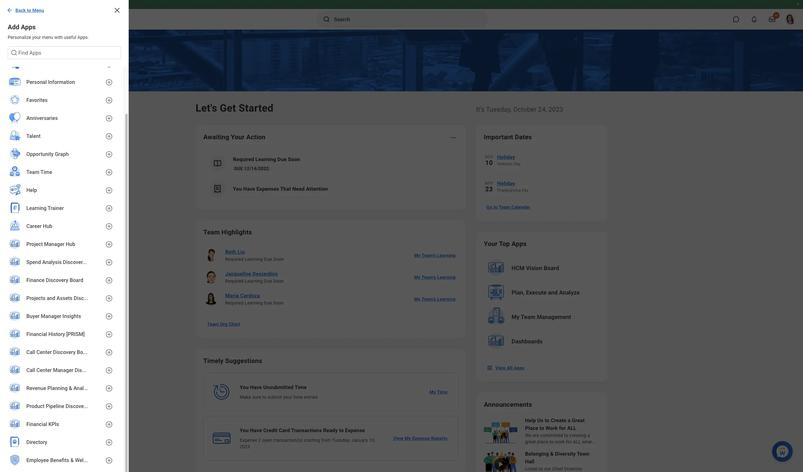 Task type: locate. For each thing, give the bounding box(es) containing it.
6 plus circle image from the top
[[105, 295, 113, 303]]

have up 2
[[250, 428, 262, 434]]

call up revenue at the bottom left of the page
[[26, 368, 35, 374]]

1 vertical spatial 2023
[[240, 444, 250, 450]]

have inside button
[[243, 186, 255, 192]]

2 horizontal spatial time
[[437, 390, 448, 395]]

team left org
[[207, 322, 219, 327]]

0 vertical spatial board
[[544, 265, 559, 272]]

to
[[27, 8, 31, 13], [494, 205, 498, 210], [262, 395, 267, 400], [545, 418, 550, 424], [540, 425, 544, 432], [339, 428, 344, 434], [564, 433, 568, 438], [550, 440, 554, 445], [539, 467, 543, 472]]

0 vertical spatial nov
[[485, 155, 493, 159]]

1 nov from the top
[[485, 155, 493, 159]]

1 holiday button from the top
[[497, 153, 600, 162]]

my team's learning for liu
[[414, 253, 456, 258]]

&
[[69, 386, 72, 392], [550, 451, 554, 457], [70, 458, 74, 464]]

required up due 12/14/2022
[[233, 156, 254, 163]]

starting
[[304, 438, 320, 443]]

& for employee benefits & wel ...
[[70, 458, 74, 464]]

team's
[[422, 253, 436, 258], [422, 275, 436, 280], [422, 297, 436, 302]]

11 plus circle image from the top
[[105, 439, 113, 447]]

due for jacqueline desjardins
[[264, 279, 272, 284]]

0 vertical spatial day
[[514, 162, 521, 166]]

and left assets
[[47, 296, 55, 302]]

personal information
[[26, 79, 75, 85]]

listen
[[525, 467, 538, 472]]

work
[[546, 425, 558, 432]]

required down maria
[[225, 301, 244, 306]]

view left all
[[496, 366, 506, 371]]

employee
[[26, 458, 49, 464]]

dashboard expenses image
[[213, 184, 222, 194]]

day inside holiday thanksgiving day
[[522, 188, 529, 193]]

0 vertical spatial call
[[26, 350, 35, 356]]

5 plus circle image from the top
[[105, 223, 113, 230]]

apps right all
[[514, 366, 524, 371]]

required inside the maria cardoza required learning due soon
[[225, 301, 244, 306]]

& inside belonging & diversity town hall listen to our chief diversity
[[550, 451, 554, 457]]

2 horizontal spatial expense
[[412, 436, 430, 441]]

important dates element
[[484, 149, 600, 200]]

apps for view all apps
[[514, 366, 524, 371]]

list
[[0, 37, 124, 472]]

trainer
[[48, 205, 64, 212]]

plus circle image for finance discovery board
[[105, 277, 113, 284]]

time for team time
[[40, 169, 52, 175]]

1 vertical spatial call
[[26, 368, 35, 374]]

have
[[243, 186, 255, 192], [250, 385, 262, 391], [250, 428, 262, 434]]

1 vertical spatial financial
[[26, 422, 47, 428]]

due inside the 'beth liu required learning due soon'
[[264, 257, 272, 262]]

1 horizontal spatial tuesday,
[[486, 106, 512, 113]]

soon for cardoza
[[273, 301, 284, 306]]

submit
[[268, 395, 282, 400]]

2 plus circle image from the top
[[105, 97, 113, 104]]

1 horizontal spatial hub
[[66, 241, 75, 248]]

global navigation dialog
[[0, 0, 129, 472]]

plan, execute and analyze button
[[485, 281, 601, 304]]

plus circle image
[[105, 61, 113, 68], [105, 133, 113, 140], [105, 151, 113, 158], [105, 187, 113, 194], [105, 205, 113, 212], [105, 295, 113, 303], [105, 331, 113, 339], [105, 349, 113, 357], [105, 367, 113, 375], [105, 385, 113, 393], [105, 403, 113, 411], [105, 457, 113, 465]]

your top apps
[[484, 240, 527, 248]]

1 horizontal spatial your
[[283, 395, 292, 400]]

list inside global navigation dialog
[[0, 37, 124, 472]]

plus circle image for compensation
[[105, 61, 113, 68]]

discovery left bo
[[53, 350, 76, 356]]

10 plus circle image from the top
[[105, 421, 113, 429]]

2 vertical spatial my team's learning button
[[412, 293, 458, 306]]

0 vertical spatial manager
[[44, 241, 65, 248]]

0 horizontal spatial help
[[26, 187, 37, 194]]

apps up the 'personalize'
[[21, 23, 36, 31]]

center for discovery
[[36, 350, 52, 356]]

0 vertical spatial apps
[[21, 23, 36, 31]]

4 plus circle image from the top
[[105, 187, 113, 194]]

expense left 2
[[240, 438, 257, 443]]

learning inside jacqueline desjardins required learning due soon
[[245, 279, 263, 284]]

5 plus circle image from the top
[[105, 205, 113, 212]]

to right the ready
[[339, 428, 344, 434]]

a up wher
[[588, 433, 590, 438]]

cardoza
[[240, 293, 260, 299]]

due 12/14/2022
[[234, 166, 269, 171]]

7 plus circle image from the top
[[105, 331, 113, 339]]

for right work
[[566, 440, 572, 445]]

11 plus circle image from the top
[[105, 403, 113, 411]]

my team's learning
[[414, 253, 456, 258], [414, 275, 456, 280], [414, 297, 456, 302]]

buyer
[[26, 314, 40, 320]]

team inside list
[[26, 169, 39, 175]]

plus circle image for buyer manager insights
[[105, 313, 113, 321]]

1 vertical spatial day
[[522, 188, 529, 193]]

jacqueline
[[225, 271, 251, 277]]

apps.
[[77, 35, 89, 40]]

soon inside jacqueline desjardins required learning due soon
[[273, 279, 284, 284]]

due left 12/14/2022 on the left of the page
[[234, 166, 243, 171]]

opportunity graph
[[26, 151, 69, 157]]

1 holiday from the top
[[497, 154, 515, 160]]

october
[[513, 106, 537, 113]]

help down team time in the top of the page
[[26, 187, 37, 194]]

9 plus circle image from the top
[[105, 313, 113, 321]]

due inside jacqueline desjardins required learning due soon
[[264, 279, 272, 284]]

my team's learning for cardoza
[[414, 297, 456, 302]]

my inside "button"
[[430, 390, 436, 395]]

work
[[555, 440, 565, 445]]

time
[[293, 395, 303, 400]]

a left "great"
[[568, 418, 571, 424]]

required down jacqueline
[[225, 279, 244, 284]]

soon for desjardins
[[273, 279, 284, 284]]

expense up january
[[345, 428, 365, 434]]

plus circle image for opportunity graph
[[105, 151, 113, 158]]

beth liu required learning due soon
[[225, 249, 284, 262]]

holiday button for 10
[[497, 153, 600, 162]]

2 holiday button from the top
[[497, 180, 600, 188]]

1 vertical spatial discovery
[[53, 350, 76, 356]]

financial down 'buyer' on the bottom left
[[26, 332, 47, 338]]

diversity right chief
[[564, 467, 582, 472]]

1 financial from the top
[[26, 332, 47, 338]]

time inside list
[[40, 169, 52, 175]]

1 vertical spatial my team's learning
[[414, 275, 456, 280]]

1 vertical spatial your
[[283, 395, 292, 400]]

holiday button for 23
[[497, 180, 600, 188]]

diversity down work
[[555, 451, 576, 457]]

0 vertical spatial holiday
[[497, 154, 515, 160]]

arrow left image
[[6, 7, 13, 14]]

financial left kpis
[[26, 422, 47, 428]]

6 plus circle image from the top
[[105, 241, 113, 248]]

manager right 'buyer' on the bottom left
[[41, 314, 61, 320]]

... for wel
[[84, 458, 88, 464]]

help for help us to create a great place to work for all we are committed to creating a great place to work for all wher …
[[525, 418, 536, 424]]

1 vertical spatial team's
[[422, 275, 436, 280]]

1 vertical spatial have
[[250, 385, 262, 391]]

1 horizontal spatial and
[[548, 289, 558, 296]]

execute
[[526, 289, 547, 296]]

your left action on the left top of the page
[[231, 133, 245, 141]]

apps for your top apps
[[512, 240, 527, 248]]

your left menu
[[32, 35, 41, 40]]

search image
[[323, 15, 330, 23], [10, 49, 18, 57]]

holiday for 23
[[497, 181, 515, 187]]

team left highlights
[[203, 228, 220, 236]]

add apps
[[8, 23, 36, 31]]

1 team's from the top
[[422, 253, 436, 258]]

1 vertical spatial manager
[[41, 314, 61, 320]]

and inside button
[[548, 289, 558, 296]]

2 center from the top
[[36, 368, 52, 374]]

board right vision
[[544, 265, 559, 272]]

nov
[[485, 155, 493, 159], [485, 181, 493, 186]]

diversity
[[555, 451, 576, 457], [564, 467, 582, 472]]

profile logan mcneil element
[[781, 12, 799, 26]]

manager
[[44, 241, 65, 248], [41, 314, 61, 320], [53, 368, 73, 374]]

town
[[577, 451, 590, 457]]

beth
[[225, 249, 236, 255]]

soon inside the 'beth liu required learning due soon'
[[273, 257, 284, 262]]

have up sure
[[250, 385, 262, 391]]

view right 10,
[[393, 436, 404, 441]]

3 plus circle image from the top
[[105, 151, 113, 158]]

hub up discover
[[66, 241, 75, 248]]

holiday inside holiday thanksgiving day
[[497, 181, 515, 187]]

my time button
[[427, 386, 450, 399]]

day inside holiday veterans day
[[514, 162, 521, 166]]

plus circle image for financial history [prism]
[[105, 331, 113, 339]]

go to team calendar button
[[484, 201, 533, 214]]

0 vertical spatial have
[[243, 186, 255, 192]]

nov for 23
[[485, 181, 493, 186]]

expense left reports
[[412, 436, 430, 441]]

3 my team's learning button from the top
[[412, 293, 458, 306]]

1 vertical spatial my team's learning button
[[412, 271, 458, 284]]

1 horizontal spatial for
[[566, 440, 572, 445]]

planning
[[47, 386, 68, 392]]

required inside the awaiting your action list
[[233, 156, 254, 163]]

all up creating
[[567, 425, 577, 432]]

1 vertical spatial tuesday,
[[332, 438, 350, 443]]

8 plus circle image from the top
[[105, 349, 113, 357]]

plus circle image for career hub
[[105, 223, 113, 230]]

plus circle image for learning trainer
[[105, 205, 113, 212]]

you inside button
[[233, 186, 242, 192]]

required for jacqueline
[[225, 279, 244, 284]]

holiday button
[[497, 153, 600, 162], [497, 180, 600, 188]]

you up make
[[240, 385, 249, 391]]

holiday inside holiday veterans day
[[497, 154, 515, 160]]

help inside list
[[26, 187, 37, 194]]

2 nov from the top
[[485, 181, 493, 186]]

0 horizontal spatial board
[[70, 278, 83, 284]]

to inside global navigation dialog
[[27, 8, 31, 13]]

projects and assets disc ...
[[26, 296, 88, 302]]

nov down the 10
[[485, 181, 493, 186]]

0 vertical spatial view
[[496, 366, 506, 371]]

4 plus circle image from the top
[[105, 169, 113, 176]]

0 horizontal spatial time
[[40, 169, 52, 175]]

your left time
[[283, 395, 292, 400]]

9 plus circle image from the top
[[105, 367, 113, 375]]

plus circle image for personal information
[[105, 79, 113, 86]]

time for my time
[[437, 390, 448, 395]]

2 holiday from the top
[[497, 181, 515, 187]]

3 team's from the top
[[422, 297, 436, 302]]

learning inside global navigation dialog
[[26, 205, 46, 212]]

my team's learning button for cardoza
[[412, 293, 458, 306]]

calendar
[[512, 205, 530, 210]]

0 horizontal spatial for
[[559, 425, 566, 432]]

you left credit at the left bottom of the page
[[240, 428, 249, 434]]

0 horizontal spatial tuesday,
[[332, 438, 350, 443]]

awaiting your action
[[203, 133, 266, 141]]

favorites
[[26, 97, 48, 103]]

1 vertical spatial you
[[240, 385, 249, 391]]

my for my time "button"
[[430, 390, 436, 395]]

spend analysis discover ...
[[26, 259, 87, 266]]

& left anal
[[69, 386, 72, 392]]

financial kpis
[[26, 422, 59, 428]]

transaction(s)
[[274, 438, 303, 443]]

due for maria cardoza
[[264, 301, 272, 306]]

1 call from the top
[[26, 350, 35, 356]]

7 plus circle image from the top
[[105, 259, 113, 266]]

1 vertical spatial apps
[[512, 240, 527, 248]]

1 vertical spatial board
[[70, 278, 83, 284]]

1 horizontal spatial search image
[[323, 15, 330, 23]]

started
[[239, 102, 273, 114]]

0 vertical spatial for
[[559, 425, 566, 432]]

important
[[484, 133, 513, 141]]

1 vertical spatial search image
[[10, 49, 18, 57]]

inbox large image
[[769, 16, 776, 23]]

0 horizontal spatial and
[[47, 296, 55, 302]]

plus circle image
[[105, 79, 113, 86], [105, 97, 113, 104], [105, 115, 113, 122], [105, 169, 113, 176], [105, 223, 113, 230], [105, 241, 113, 248], [105, 259, 113, 266], [105, 277, 113, 284], [105, 313, 113, 321], [105, 421, 113, 429], [105, 439, 113, 447]]

discove
[[66, 404, 84, 410]]

sure
[[252, 395, 261, 400]]

2 financial from the top
[[26, 422, 47, 428]]

your left top
[[484, 240, 498, 248]]

expenses
[[257, 186, 279, 192]]

thanksgiving
[[497, 188, 521, 193]]

hub right career
[[43, 223, 52, 230]]

0 vertical spatial 2023
[[549, 106, 563, 113]]

all
[[567, 425, 577, 432], [573, 440, 581, 445]]

3 plus circle image from the top
[[105, 115, 113, 122]]

expense inside expense 2 open transaction(s) starting from tuesday, january 10, 2023
[[240, 438, 257, 443]]

8 plus circle image from the top
[[105, 277, 113, 284]]

due for beth liu
[[264, 257, 272, 262]]

2 team's from the top
[[422, 275, 436, 280]]

required inside jacqueline desjardins required learning due soon
[[225, 279, 244, 284]]

board inside button
[[544, 265, 559, 272]]

anal
[[73, 386, 84, 392]]

my for desjardins my team's learning button
[[414, 275, 421, 280]]

nov left holiday veterans day
[[485, 155, 493, 159]]

2 my team's learning from the top
[[414, 275, 456, 280]]

2 vertical spatial team's
[[422, 297, 436, 302]]

10 plus circle image from the top
[[105, 385, 113, 393]]

holiday up thanksgiving
[[497, 181, 515, 187]]

for down create
[[559, 425, 566, 432]]

board up disc in the bottom left of the page
[[70, 278, 83, 284]]

0 horizontal spatial hub
[[43, 223, 52, 230]]

from
[[321, 438, 331, 443]]

call down financial history [prism]
[[26, 350, 35, 356]]

all down creating
[[573, 440, 581, 445]]

january
[[351, 438, 368, 443]]

to right us
[[545, 418, 550, 424]]

for
[[559, 425, 566, 432], [566, 440, 572, 445]]

1 my team's learning button from the top
[[412, 249, 458, 262]]

2 plus circle image from the top
[[105, 133, 113, 140]]

1 horizontal spatial day
[[522, 188, 529, 193]]

0 horizontal spatial search image
[[10, 49, 18, 57]]

to left 'our'
[[539, 467, 543, 472]]

0 vertical spatial team's
[[422, 253, 436, 258]]

day right "veterans"
[[514, 162, 521, 166]]

make
[[240, 395, 251, 400]]

1 vertical spatial &
[[550, 451, 554, 457]]

1 vertical spatial hub
[[66, 241, 75, 248]]

manager up spend analysis discover ...
[[44, 241, 65, 248]]

plus circle image for directory
[[105, 439, 113, 447]]

plus circle image for call center manager dis
[[105, 367, 113, 375]]

0 horizontal spatial view
[[393, 436, 404, 441]]

1 vertical spatial a
[[588, 433, 590, 438]]

financial history [prism]
[[26, 332, 85, 338]]

1 my team's learning from the top
[[414, 253, 456, 258]]

1 horizontal spatial view
[[496, 366, 506, 371]]

your
[[231, 133, 245, 141], [484, 240, 498, 248]]

manager left dis at the bottom
[[53, 368, 73, 374]]

apps inside button
[[514, 366, 524, 371]]

1 plus circle image from the top
[[105, 79, 113, 86]]

have left expenses at left
[[243, 186, 255, 192]]

0 horizontal spatial your
[[231, 133, 245, 141]]

0 horizontal spatial a
[[568, 418, 571, 424]]

team down opportunity
[[26, 169, 39, 175]]

1 horizontal spatial board
[[544, 265, 559, 272]]

soon inside the maria cardoza required learning due soon
[[273, 301, 284, 306]]

& right "belonging"
[[550, 451, 554, 457]]

1 vertical spatial view
[[393, 436, 404, 441]]

day right thanksgiving
[[522, 188, 529, 193]]

plus circle image for anniversaries
[[105, 115, 113, 122]]

banner
[[0, 0, 803, 30]]

hall
[[525, 459, 535, 465]]

team org chart button
[[205, 318, 243, 331]]

1 horizontal spatial help
[[525, 418, 536, 424]]

2 vertical spatial you
[[240, 428, 249, 434]]

to right sure
[[262, 395, 267, 400]]

discovery up projects and assets disc ...
[[46, 278, 68, 284]]

1 plus circle image from the top
[[105, 61, 113, 68]]

due down jacqueline desjardins required learning due soon
[[264, 301, 272, 306]]

1 horizontal spatial time
[[295, 385, 307, 391]]

to right back
[[27, 8, 31, 13]]

1 vertical spatial help
[[525, 418, 536, 424]]

your inside global navigation dialog
[[32, 35, 41, 40]]

12 plus circle image from the top
[[105, 457, 113, 465]]

apps right top
[[512, 240, 527, 248]]

2 vertical spatial my team's learning
[[414, 297, 456, 302]]

0 vertical spatial my team's learning
[[414, 253, 456, 258]]

1 vertical spatial holiday button
[[497, 180, 600, 188]]

help up place
[[525, 418, 536, 424]]

financial for financial history [prism]
[[26, 332, 47, 338]]

0 vertical spatial a
[[568, 418, 571, 424]]

due inside the maria cardoza required learning due soon
[[264, 301, 272, 306]]

day
[[514, 162, 521, 166], [522, 188, 529, 193]]

great
[[572, 418, 585, 424]]

help inside help us to create a great place to work for all we are committed to creating a great place to work for all wher …
[[525, 418, 536, 424]]

tuesday, right it's
[[486, 106, 512, 113]]

plus circle image for projects and assets disc
[[105, 295, 113, 303]]

unsubmitted
[[263, 385, 294, 391]]

3 my team's learning from the top
[[414, 297, 456, 302]]

1 vertical spatial your
[[484, 240, 498, 248]]

0 vertical spatial holiday button
[[497, 153, 600, 162]]

0 vertical spatial hub
[[43, 223, 52, 230]]

you right the dashboard expenses icon
[[233, 186, 242, 192]]

your
[[32, 35, 41, 40], [283, 395, 292, 400]]

1 horizontal spatial 2023
[[549, 106, 563, 113]]

plus circle image for call center discovery bo
[[105, 349, 113, 357]]

0 vertical spatial your
[[32, 35, 41, 40]]

anniversaries
[[26, 115, 58, 121]]

learning
[[255, 156, 276, 163], [26, 205, 46, 212], [437, 253, 456, 258], [245, 257, 263, 262], [437, 275, 456, 280], [245, 279, 263, 284], [437, 297, 456, 302], [245, 301, 263, 306]]

and left analyze
[[548, 289, 558, 296]]

1 vertical spatial for
[[566, 440, 572, 445]]

to down us
[[540, 425, 544, 432]]

center down financial history [prism]
[[36, 350, 52, 356]]

tuesday, inside expense 2 open transaction(s) starting from tuesday, january 10, 2023
[[332, 438, 350, 443]]

0 vertical spatial &
[[69, 386, 72, 392]]

2 vertical spatial &
[[70, 458, 74, 464]]

2 vertical spatial have
[[250, 428, 262, 434]]

1 vertical spatial center
[[36, 368, 52, 374]]

information
[[48, 79, 75, 85]]

2 my team's learning button from the top
[[412, 271, 458, 284]]

0 vertical spatial you
[[233, 186, 242, 192]]

due down desjardins
[[264, 279, 272, 284]]

due up desjardins
[[264, 257, 272, 262]]

my time
[[430, 390, 448, 395]]

0 vertical spatial center
[[36, 350, 52, 356]]

required down beth liu button
[[225, 257, 244, 262]]

0 horizontal spatial your
[[32, 35, 41, 40]]

wher
[[582, 440, 592, 445]]

help
[[26, 187, 37, 194], [525, 418, 536, 424]]

2 vertical spatial apps
[[514, 366, 524, 371]]

1 vertical spatial holiday
[[497, 181, 515, 187]]

list containing compensation
[[0, 37, 124, 472]]

2
[[258, 438, 261, 443]]

& left wel
[[70, 458, 74, 464]]

due up you have expenses that need attention
[[278, 156, 287, 163]]

plan, execute and analyze
[[512, 289, 580, 296]]

to up work
[[564, 433, 568, 438]]

0 horizontal spatial day
[[514, 162, 521, 166]]

view
[[496, 366, 506, 371], [393, 436, 404, 441]]

menu
[[42, 35, 53, 40]]

2 call from the top
[[26, 368, 35, 374]]

and
[[548, 289, 558, 296], [47, 296, 55, 302]]

tuesday, down the ready
[[332, 438, 350, 443]]

board inside list
[[70, 278, 83, 284]]

center up revenue at the bottom left of the page
[[36, 368, 52, 374]]

0 vertical spatial financial
[[26, 332, 47, 338]]

0 horizontal spatial 2023
[[240, 444, 250, 450]]

1 center from the top
[[36, 350, 52, 356]]

0 horizontal spatial expense
[[240, 438, 257, 443]]

holiday up "veterans"
[[497, 154, 515, 160]]

committed
[[541, 433, 563, 438]]

financial for financial kpis
[[26, 422, 47, 428]]

due
[[278, 156, 287, 163], [234, 166, 243, 171], [264, 257, 272, 262], [264, 279, 272, 284], [264, 301, 272, 306]]

project manager hub
[[26, 241, 75, 248]]

0 vertical spatial help
[[26, 187, 37, 194]]

0 vertical spatial my team's learning button
[[412, 249, 458, 262]]

time inside "button"
[[437, 390, 448, 395]]

action
[[246, 133, 266, 141]]

help us to create a great place to work for all we are committed to creating a great place to work for all wher …
[[525, 418, 595, 445]]

required
[[233, 156, 254, 163], [225, 257, 244, 262], [225, 279, 244, 284], [225, 301, 244, 306]]

liu
[[238, 249, 245, 255]]

1 vertical spatial nov
[[485, 181, 493, 186]]

wel
[[75, 458, 84, 464]]

required inside the 'beth liu required learning due soon'
[[225, 257, 244, 262]]



Task type: vqa. For each thing, say whether or not it's contained in the screenshot.
My Team's Learning related to Cardoza
yes



Task type: describe. For each thing, give the bounding box(es) containing it.
…
[[592, 440, 595, 445]]

desjardins
[[253, 271, 278, 277]]

x image
[[113, 6, 121, 14]]

0 vertical spatial tuesday,
[[486, 106, 512, 113]]

personal
[[26, 79, 47, 85]]

it's tuesday, october 24, 2023
[[476, 106, 563, 113]]

us
[[537, 418, 544, 424]]

buyer manager insights
[[26, 314, 81, 320]]

and inside global navigation dialog
[[47, 296, 55, 302]]

view my expense reports button
[[391, 432, 450, 445]]

menu
[[32, 8, 44, 13]]

credit
[[263, 428, 278, 434]]

beth liu button
[[223, 248, 247, 256]]

center for manager
[[36, 368, 52, 374]]

awaiting your action list
[[203, 151, 458, 202]]

nov for 10
[[485, 155, 493, 159]]

media play image
[[497, 461, 505, 469]]

timely
[[203, 357, 224, 365]]

24,
[[538, 106, 547, 113]]

nov 10
[[485, 155, 493, 167]]

your inside 'let's get started' main content
[[283, 395, 292, 400]]

manager for project
[[44, 241, 65, 248]]

you have unsubmitted time
[[240, 385, 307, 391]]

my team management button
[[485, 306, 601, 329]]

manager for buyer
[[41, 314, 61, 320]]

1 vertical spatial all
[[573, 440, 581, 445]]

call for call center manager dis
[[26, 368, 35, 374]]

close environment banner image
[[796, 2, 800, 6]]

you for you have expenses that need attention
[[233, 186, 242, 192]]

... for bo
[[83, 350, 87, 356]]

book open image
[[213, 159, 222, 168]]

required for maria
[[225, 301, 244, 306]]

... for disc
[[84, 296, 88, 302]]

analyze
[[559, 289, 580, 296]]

team for team org chart
[[207, 322, 219, 327]]

help for help
[[26, 187, 37, 194]]

2023 inside expense 2 open transaction(s) starting from tuesday, january 10, 2023
[[240, 444, 250, 450]]

announcements element
[[484, 417, 600, 472]]

make sure to submit your time entries
[[240, 395, 318, 400]]

employee benefits & wel ...
[[26, 458, 88, 464]]

add
[[8, 23, 19, 31]]

learning inside the 'beth liu required learning due soon'
[[245, 257, 263, 262]]

chief
[[552, 467, 563, 472]]

team highlights list
[[203, 245, 458, 310]]

expense inside view my expense reports button
[[412, 436, 430, 441]]

0 vertical spatial search image
[[323, 15, 330, 23]]

my team's learning button for liu
[[412, 249, 458, 262]]

you have expenses that need attention
[[233, 186, 328, 192]]

let's
[[196, 102, 217, 114]]

chart
[[229, 322, 240, 327]]

team for team highlights
[[203, 228, 220, 236]]

vision
[[526, 265, 542, 272]]

assets
[[57, 296, 72, 302]]

opportunity
[[26, 151, 54, 157]]

0 vertical spatial discovery
[[46, 278, 68, 284]]

jacqueline desjardins button
[[223, 270, 281, 278]]

nbox image
[[487, 365, 493, 371]]

hcm
[[512, 265, 525, 272]]

all
[[507, 366, 513, 371]]

plus circle image for team time
[[105, 169, 113, 176]]

plus circle image for product pipeline discove
[[105, 403, 113, 411]]

10
[[485, 159, 493, 167]]

to right go
[[494, 205, 498, 210]]

team's for cardoza
[[422, 297, 436, 302]]

plus circle image for help
[[105, 187, 113, 194]]

get
[[220, 102, 236, 114]]

1 horizontal spatial expense
[[345, 428, 365, 434]]

with
[[54, 35, 63, 40]]

go to team calendar
[[487, 205, 530, 210]]

product
[[26, 404, 45, 410]]

dashboards
[[512, 338, 543, 345]]

management
[[537, 314, 571, 321]]

day for 23
[[522, 188, 529, 193]]

0 vertical spatial diversity
[[555, 451, 576, 457]]

timely suggestions
[[203, 357, 262, 365]]

to down committed
[[550, 440, 554, 445]]

directory
[[26, 440, 47, 446]]

career hub
[[26, 223, 52, 230]]

have for credit
[[250, 428, 262, 434]]

finance discovery board
[[26, 278, 83, 284]]

1 horizontal spatial a
[[588, 433, 590, 438]]

plus circle image for financial kpis
[[105, 421, 113, 429]]

we
[[525, 433, 532, 438]]

call center manager dis ...
[[26, 368, 86, 374]]

expense 2 open transaction(s) starting from tuesday, january 10, 2023
[[240, 438, 375, 450]]

jacqueline desjardins required learning due soon
[[225, 271, 284, 284]]

holiday veterans day
[[497, 154, 521, 166]]

team right go
[[499, 205, 510, 210]]

pipeline
[[46, 404, 64, 410]]

back
[[15, 8, 26, 13]]

call for call center discovery bo
[[26, 350, 35, 356]]

project
[[26, 241, 43, 248]]

learning inside the awaiting your action list
[[255, 156, 276, 163]]

are
[[533, 433, 539, 438]]

back to menu button
[[4, 4, 48, 17]]

back to menu
[[15, 8, 44, 13]]

my team's learning button for desjardins
[[412, 271, 458, 284]]

learning inside the maria cardoza required learning due soon
[[245, 301, 263, 306]]

plus circle image for favorites
[[105, 97, 113, 104]]

2 vertical spatial manager
[[53, 368, 73, 374]]

team highlights
[[203, 228, 252, 236]]

view for view my expense reports
[[393, 436, 404, 441]]

plus circle image for project manager hub
[[105, 241, 113, 248]]

highlights
[[222, 228, 252, 236]]

board for finance discovery board
[[70, 278, 83, 284]]

view all apps button
[[484, 362, 528, 375]]

team up dashboards
[[521, 314, 536, 321]]

& for revenue planning & anal ...
[[69, 386, 72, 392]]

plus circle image for spend analysis discover
[[105, 259, 113, 266]]

plan,
[[512, 289, 525, 296]]

career
[[26, 223, 42, 230]]

soon for liu
[[273, 257, 284, 262]]

team for team time
[[26, 169, 39, 175]]

... for anal
[[84, 386, 88, 392]]

Search field
[[8, 46, 121, 59]]

have for unsubmitted
[[250, 385, 262, 391]]

to inside belonging & diversity town hall listen to our chief diversity
[[539, 467, 543, 472]]

1 horizontal spatial your
[[484, 240, 498, 248]]

0 vertical spatial all
[[567, 425, 577, 432]]

holiday for 10
[[497, 154, 515, 160]]

card
[[279, 428, 290, 434]]

my team's learning for desjardins
[[414, 275, 456, 280]]

my for liu's my team's learning button
[[414, 253, 421, 258]]

0 vertical spatial your
[[231, 133, 245, 141]]

notifications large image
[[751, 16, 758, 23]]

our
[[544, 467, 551, 472]]

team's for desjardins
[[422, 275, 436, 280]]

have for expenses
[[243, 186, 255, 192]]

let's get started main content
[[0, 30, 803, 472]]

soon inside the awaiting your action list
[[288, 156, 300, 163]]

plus circle image for revenue planning & anal
[[105, 385, 113, 393]]

nov 23
[[485, 181, 493, 193]]

... for dis
[[82, 368, 86, 374]]

hcm vision board
[[512, 265, 559, 272]]

team's for liu
[[422, 253, 436, 258]]

dates
[[515, 133, 532, 141]]

required for beth
[[225, 257, 244, 262]]

board for hcm vision board
[[544, 265, 559, 272]]

history
[[48, 332, 65, 338]]

transactions
[[291, 428, 322, 434]]

announcements
[[484, 401, 532, 409]]

day for 10
[[514, 162, 521, 166]]

revenue planning & anal ...
[[26, 386, 88, 392]]

my for cardoza's my team's learning button
[[414, 297, 421, 302]]

you for you have unsubmitted time
[[240, 385, 249, 391]]

spend
[[26, 259, 41, 266]]

place
[[537, 440, 548, 445]]

1 vertical spatial diversity
[[564, 467, 582, 472]]

attention
[[306, 186, 328, 192]]

personalize
[[8, 35, 31, 40]]

compensation
[[26, 61, 60, 67]]

plus circle image for employee benefits & wel
[[105, 457, 113, 465]]

it's
[[476, 106, 485, 113]]

apps inside global navigation dialog
[[21, 23, 36, 31]]

benefits
[[50, 458, 69, 464]]

plus circle image for talent
[[105, 133, 113, 140]]

hcm vision board button
[[485, 257, 601, 280]]

view for view all apps
[[496, 366, 506, 371]]

open
[[262, 438, 272, 443]]

discover
[[63, 259, 82, 266]]

team time
[[26, 169, 52, 175]]

view all apps
[[496, 366, 524, 371]]

you for you have credit card transactions ready to expense
[[240, 428, 249, 434]]



